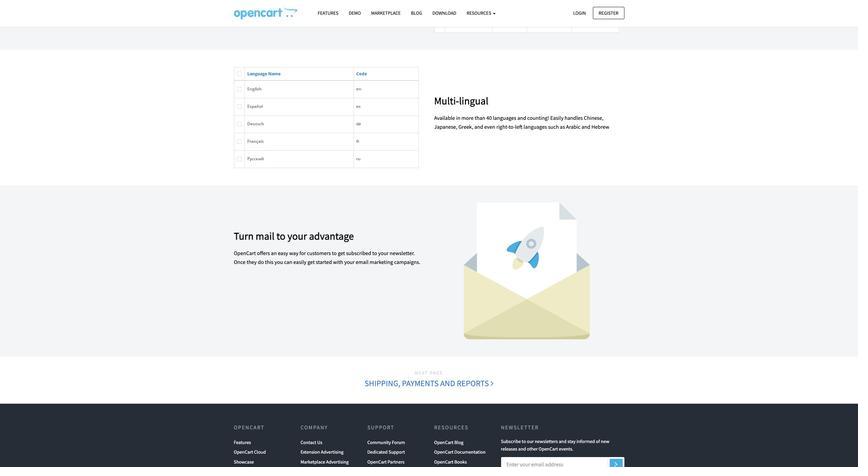 Task type: locate. For each thing, give the bounding box(es) containing it.
your up the way
[[288, 230, 307, 243]]

1 vertical spatial features
[[234, 440, 251, 446]]

languages up right- at the right top of the page
[[493, 115, 517, 121]]

features
[[318, 10, 339, 16], [234, 440, 251, 446]]

informed
[[577, 439, 596, 445]]

opencart documentation link
[[435, 448, 486, 458]]

us
[[318, 440, 323, 446]]

blog left download
[[411, 10, 423, 16]]

advertising up marketplace advertising
[[321, 450, 344, 456]]

angle right image inside shipping, payments and reports link
[[491, 380, 494, 388]]

2 vertical spatial your
[[345, 259, 355, 266]]

marketplace advertising
[[301, 459, 349, 466]]

opencart up once
[[234, 250, 256, 257]]

opencart down opencart blog link
[[435, 450, 454, 456]]

1 horizontal spatial features link
[[313, 7, 344, 19]]

features link left demo
[[313, 7, 344, 19]]

0 vertical spatial angle right image
[[491, 380, 494, 388]]

0 horizontal spatial marketplace
[[301, 459, 326, 466]]

0 horizontal spatial features link
[[234, 438, 251, 448]]

opencart for opencart documentation
[[435, 450, 454, 456]]

and up left
[[518, 115, 527, 121]]

to up marketing
[[373, 250, 377, 257]]

0 vertical spatial your
[[288, 230, 307, 243]]

to left our
[[522, 439, 527, 445]]

0 horizontal spatial languages
[[493, 115, 517, 121]]

support up 'partners'
[[389, 450, 405, 456]]

2 horizontal spatial your
[[379, 250, 389, 257]]

do
[[258, 259, 264, 266]]

events.
[[560, 447, 574, 453]]

opencart for opencart books
[[435, 459, 454, 466]]

opencart up showcase
[[234, 450, 253, 456]]

an
[[271, 250, 277, 257]]

download link
[[428, 7, 462, 19]]

your up marketing
[[379, 250, 389, 257]]

0 horizontal spatial features
[[234, 440, 251, 446]]

other
[[527, 447, 538, 453]]

opencart cloud
[[234, 450, 266, 456]]

languages
[[493, 115, 517, 121], [524, 123, 548, 130]]

get
[[338, 250, 345, 257], [308, 259, 315, 266]]

1 horizontal spatial features
[[318, 10, 339, 16]]

opencart left books
[[435, 459, 454, 466]]

features link for opencart cloud
[[234, 438, 251, 448]]

advertising
[[321, 450, 344, 456], [326, 459, 349, 466]]

features inside features link
[[318, 10, 339, 16]]

opencart
[[234, 250, 256, 257], [234, 424, 265, 431], [435, 440, 454, 446], [539, 447, 559, 453], [234, 450, 253, 456], [435, 450, 454, 456], [368, 459, 387, 466], [435, 459, 454, 466]]

marketplace down extension
[[301, 459, 326, 466]]

email
[[356, 259, 369, 266]]

0 vertical spatial get
[[338, 250, 345, 257]]

resources link
[[462, 7, 501, 19]]

available
[[435, 115, 455, 121]]

angle right image
[[491, 380, 494, 388], [615, 461, 618, 468]]

even
[[485, 123, 496, 130]]

opencart down newsletters
[[539, 447, 559, 453]]

features for demo
[[318, 10, 339, 16]]

cloud
[[254, 450, 266, 456]]

1 vertical spatial features link
[[234, 438, 251, 448]]

extension
[[301, 450, 320, 456]]

next
[[415, 370, 429, 377]]

opencart up opencart cloud
[[234, 424, 265, 431]]

0 vertical spatial marketplace
[[372, 10, 401, 16]]

1 vertical spatial advertising
[[326, 459, 349, 466]]

features link
[[313, 7, 344, 19], [234, 438, 251, 448]]

login link
[[568, 7, 592, 19]]

1 vertical spatial your
[[379, 250, 389, 257]]

with
[[333, 259, 344, 266]]

opencart down dedicated
[[368, 459, 387, 466]]

advertising for marketplace advertising
[[326, 459, 349, 466]]

resources inside "link"
[[467, 10, 493, 16]]

subscribe
[[502, 439, 521, 445]]

features for opencart cloud
[[234, 440, 251, 446]]

0 horizontal spatial blog
[[411, 10, 423, 16]]

features link up opencart cloud
[[234, 438, 251, 448]]

such
[[549, 123, 559, 130]]

opencart partners link
[[368, 458, 405, 467]]

and left other
[[519, 447, 527, 453]]

1 horizontal spatial marketplace
[[372, 10, 401, 16]]

marketplace left blog link
[[372, 10, 401, 16]]

1 vertical spatial marketplace
[[301, 459, 326, 466]]

opencart books
[[435, 459, 467, 466]]

newsletters
[[535, 439, 559, 445]]

multi-
[[435, 94, 460, 107]]

blog
[[411, 10, 423, 16], [455, 440, 464, 446]]

dedicated support
[[368, 450, 405, 456]]

1 horizontal spatial get
[[338, 250, 345, 257]]

get up with
[[338, 250, 345, 257]]

0 horizontal spatial angle right image
[[491, 380, 494, 388]]

shipping, payments and reports
[[365, 378, 491, 389]]

1 horizontal spatial angle right image
[[615, 461, 618, 468]]

blog inside opencart blog link
[[455, 440, 464, 446]]

support
[[368, 424, 395, 431], [389, 450, 405, 456]]

opencart inside opencart offers an easy way for customers to get subscribed to your newsletter. once they do this you can easily get started with your email marketing campaigns.
[[234, 250, 256, 257]]

1 vertical spatial angle right image
[[615, 461, 618, 468]]

0 vertical spatial resources
[[467, 10, 493, 16]]

1 vertical spatial languages
[[524, 123, 548, 130]]

features left demo
[[318, 10, 339, 16]]

counting!
[[528, 115, 550, 121]]

blog inside blog link
[[411, 10, 423, 16]]

languages down counting!
[[524, 123, 548, 130]]

easy
[[278, 250, 288, 257]]

partners
[[388, 459, 405, 466]]

opencart for opencart cloud
[[234, 450, 253, 456]]

opencart up the "opencart documentation"
[[435, 440, 454, 446]]

for
[[300, 250, 306, 257]]

can
[[284, 259, 293, 266]]

marketplace link
[[366, 7, 406, 19]]

opencart offers an easy way for customers to get subscribed to your newsletter. once they do this you can easily get started with your email marketing campaigns.
[[234, 250, 421, 266]]

opencart for opencart offers an easy way for customers to get subscribed to your newsletter. once they do this you can easily get started with your email marketing campaigns.
[[234, 250, 256, 257]]

of
[[597, 439, 601, 445]]

marketplace
[[372, 10, 401, 16], [301, 459, 326, 466]]

your right with
[[345, 259, 355, 266]]

0 vertical spatial advertising
[[321, 450, 344, 456]]

register
[[599, 10, 619, 16]]

offers
[[257, 250, 270, 257]]

right-
[[497, 123, 509, 130]]

features up opencart cloud
[[234, 440, 251, 446]]

0 vertical spatial features
[[318, 10, 339, 16]]

our
[[527, 439, 534, 445]]

japanese,
[[435, 123, 458, 130]]

0 vertical spatial languages
[[493, 115, 517, 121]]

marketplace advertising link
[[301, 458, 349, 467]]

this
[[265, 259, 274, 266]]

blog up the "opencart documentation"
[[455, 440, 464, 446]]

to
[[277, 230, 286, 243], [332, 250, 337, 257], [373, 250, 377, 257], [522, 439, 527, 445]]

1 horizontal spatial languages
[[524, 123, 548, 130]]

1 vertical spatial blog
[[455, 440, 464, 446]]

and down the page
[[441, 378, 456, 389]]

1 vertical spatial get
[[308, 259, 315, 266]]

0 vertical spatial features link
[[313, 7, 344, 19]]

marketplace for marketplace advertising
[[301, 459, 326, 466]]

support up community
[[368, 424, 395, 431]]

advertising down extension advertising link
[[326, 459, 349, 466]]

company
[[301, 424, 328, 431]]

0 horizontal spatial get
[[308, 259, 315, 266]]

documentation
[[455, 450, 486, 456]]

get right easily on the bottom of the page
[[308, 259, 315, 266]]

demo
[[349, 10, 361, 16]]

books
[[455, 459, 467, 466]]

0 vertical spatial blog
[[411, 10, 423, 16]]

1 horizontal spatial blog
[[455, 440, 464, 446]]



Task type: vqa. For each thing, say whether or not it's contained in the screenshot.
handle
no



Task type: describe. For each thing, give the bounding box(es) containing it.
download
[[433, 10, 457, 16]]

opencart documentation
[[435, 450, 486, 456]]

left
[[516, 123, 523, 130]]

opencart - features image
[[234, 7, 297, 20]]

lingual
[[460, 94, 489, 107]]

easily
[[551, 115, 564, 121]]

login
[[574, 10, 587, 16]]

in
[[457, 115, 461, 121]]

subscribe to our newsletters and stay informed of new releases and other opencart events.
[[502, 439, 610, 453]]

newsletter
[[502, 424, 539, 431]]

contact us link
[[301, 438, 323, 448]]

and up events.
[[559, 439, 567, 445]]

mail
[[256, 230, 275, 243]]

subscribed
[[346, 250, 372, 257]]

campaigns.
[[395, 259, 421, 266]]

releases
[[502, 447, 518, 453]]

community
[[368, 440, 391, 446]]

and down chinese,
[[582, 123, 591, 130]]

newsletter.
[[390, 250, 415, 257]]

dedicated support link
[[368, 448, 405, 458]]

features link for demo
[[313, 7, 344, 19]]

they
[[247, 259, 257, 266]]

marketing
[[370, 259, 393, 266]]

new
[[602, 439, 610, 445]]

extension advertising
[[301, 450, 344, 456]]

multi lingual image
[[234, 67, 419, 168]]

next page
[[415, 370, 444, 377]]

way
[[290, 250, 299, 257]]

opencart books link
[[435, 458, 467, 467]]

and down "than"
[[475, 123, 484, 130]]

arabic
[[567, 123, 581, 130]]

extension advertising link
[[301, 448, 344, 458]]

turn mail to your advantage image
[[435, 203, 620, 340]]

multi-lingual
[[435, 94, 489, 107]]

shipping,
[[365, 378, 401, 389]]

showcase
[[234, 459, 254, 466]]

forum
[[392, 440, 405, 446]]

to inside subscribe to our newsletters and stay informed of new releases and other opencart events.
[[522, 439, 527, 445]]

to right mail
[[277, 230, 286, 243]]

chinese,
[[585, 115, 604, 121]]

blog link
[[406, 7, 428, 19]]

to up with
[[332, 250, 337, 257]]

opencart blog
[[435, 440, 464, 446]]

multi currency image
[[435, 0, 620, 33]]

opencart for opencart blog
[[435, 440, 454, 446]]

as
[[561, 123, 566, 130]]

you
[[275, 259, 283, 266]]

hebrew
[[592, 123, 610, 130]]

0 vertical spatial support
[[368, 424, 395, 431]]

40
[[487, 115, 492, 121]]

demo link
[[344, 7, 366, 19]]

than
[[475, 115, 486, 121]]

opencart blog link
[[435, 438, 464, 448]]

advertising for extension advertising
[[321, 450, 344, 456]]

community forum link
[[368, 438, 405, 448]]

advantage
[[309, 230, 354, 243]]

handles
[[565, 115, 583, 121]]

opencart partners
[[368, 459, 405, 466]]

1 horizontal spatial your
[[345, 259, 355, 266]]

started
[[316, 259, 332, 266]]

easily
[[294, 259, 307, 266]]

customers
[[307, 250, 331, 257]]

marketplace for marketplace
[[372, 10, 401, 16]]

Enter your email address text field
[[502, 458, 625, 468]]

opencart for opencart partners
[[368, 459, 387, 466]]

showcase link
[[234, 458, 254, 467]]

stay
[[568, 439, 576, 445]]

to-
[[509, 123, 516, 130]]

once
[[234, 259, 246, 266]]

1 vertical spatial resources
[[435, 424, 469, 431]]

greek,
[[459, 123, 474, 130]]

more
[[462, 115, 474, 121]]

contact
[[301, 440, 317, 446]]

payments
[[402, 378, 439, 389]]

available in more than 40 languages and counting! easily handles chinese, japanese, greek, and even right-to-left languages such as arabic and hebrew
[[435, 115, 610, 130]]

opencart inside subscribe to our newsletters and stay informed of new releases and other opencart events.
[[539, 447, 559, 453]]

0 horizontal spatial your
[[288, 230, 307, 243]]

dedicated
[[368, 450, 388, 456]]

register link
[[593, 7, 625, 19]]

1 vertical spatial support
[[389, 450, 405, 456]]

reports
[[457, 378, 489, 389]]

page
[[430, 370, 444, 377]]

contact us
[[301, 440, 323, 446]]

shipping, payments and reports link
[[365, 377, 494, 390]]



